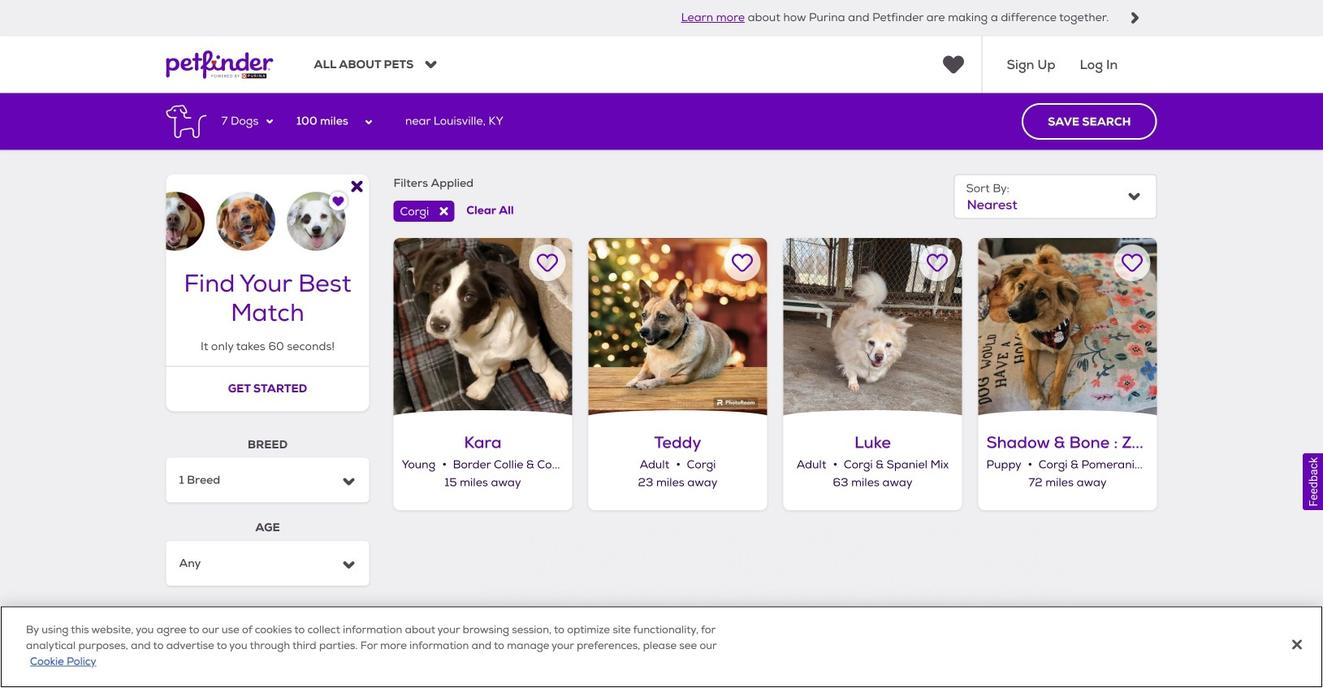 Task type: describe. For each thing, give the bounding box(es) containing it.
potential dog matches image
[[166, 174, 369, 251]]

privacy alert dialog
[[0, 606, 1324, 688]]

kara , adoptable dog, young female border collie & corgi mix, 15 miles away. image
[[394, 238, 573, 417]]

teddy, adoptable dog, adult male corgi, 23 miles away. image
[[589, 238, 768, 417]]



Task type: locate. For each thing, give the bounding box(es) containing it.
advertisement element
[[480, 527, 1072, 600]]

bo corbin, adoptable dog, young male corgi & australian shepherd mix, 96 miles away. image
[[784, 616, 963, 688]]

luke, adoptable dog, adult male corgi & spaniel mix, 63 miles away. image
[[784, 238, 963, 417]]

bernice, adoptable dog, young female corgi & australian cattle dog / blue heeler mix, 89 miles away. image
[[394, 616, 573, 688]]

shadow & bone : zoya, adoptable dog, puppy female corgi & pomeranian mix, 72 miles away. image
[[979, 238, 1158, 417]]

main content
[[0, 93, 1324, 688]]

petfinder home image
[[166, 36, 273, 93]]

murphy, adoptable dog, senior male corgi & chihuahua mix, 90 miles away. image
[[589, 616, 768, 688]]



Task type: vqa. For each thing, say whether or not it's contained in the screenshot.
Mando, Adoptable Dog, Puppy Male German Shepherd Dog Mix, 1 Mile Away, Out-Of-Town Pet. IMAGE
no



